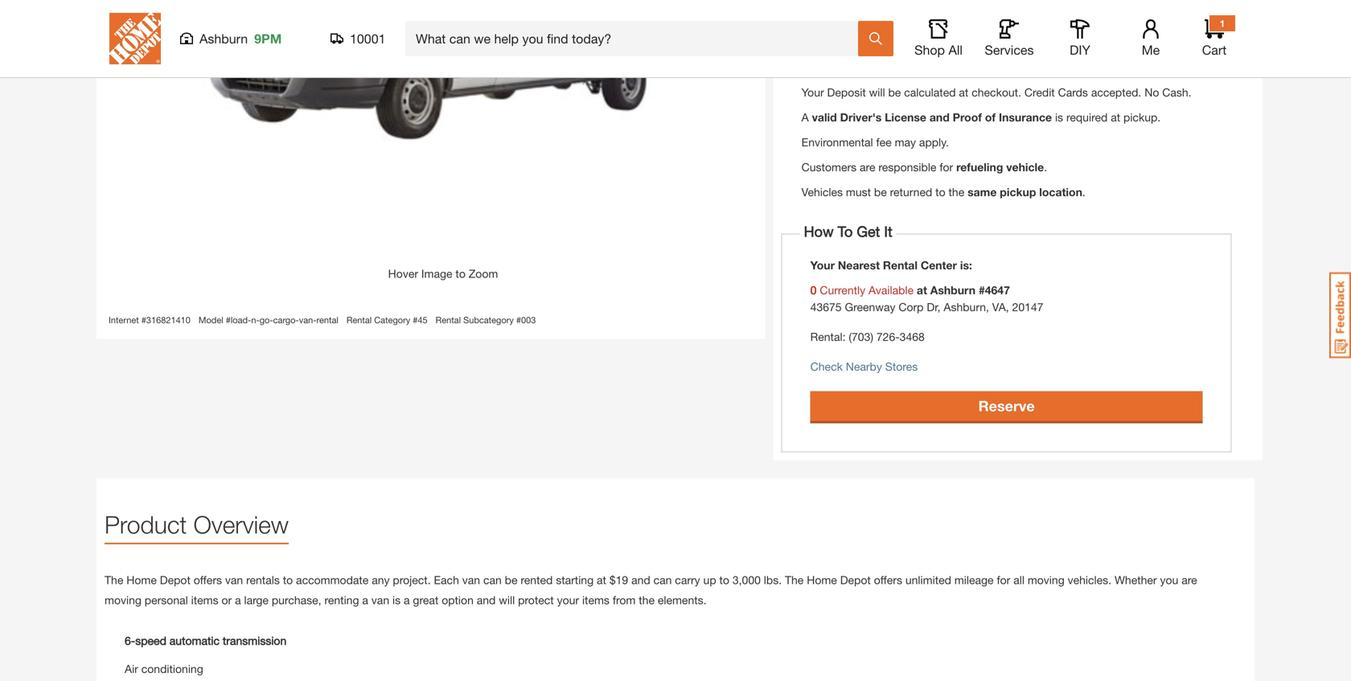 Task type: vqa. For each thing, say whether or not it's contained in the screenshot.


Task type: locate. For each thing, give the bounding box(es) containing it.
to left zoom on the top left of the page
[[456, 267, 466, 280]]

0 vertical spatial will
[[869, 86, 885, 99]]

at down 'accepted.'
[[1111, 111, 1121, 124]]

load-
[[231, 315, 251, 325]]

a right or
[[235, 594, 241, 607]]

0 vertical spatial the
[[949, 186, 965, 199]]

0 horizontal spatial van
[[225, 573, 243, 587]]

the right from
[[639, 594, 655, 607]]

1 horizontal spatial a
[[362, 594, 368, 607]]

0 horizontal spatial all
[[1014, 573, 1025, 587]]

is left required
[[1055, 111, 1063, 124]]

2 can from the left
[[654, 573, 672, 587]]

1 horizontal spatial the
[[785, 573, 804, 587]]

0 vertical spatial moving
[[1028, 573, 1065, 587]]

mileage down per day at the right of page
[[987, 40, 1026, 53]]

on
[[1029, 40, 1042, 53]]

apply.
[[919, 136, 949, 149]]

insurance
[[999, 111, 1052, 124]]

from
[[613, 594, 636, 607]]

, right the corp
[[938, 301, 941, 314]]

feedback link image
[[1330, 272, 1351, 359]]

per left 'week' at top
[[1152, 15, 1169, 28]]

0 vertical spatial mileage
[[987, 40, 1026, 53]]

cargo-
[[273, 315, 299, 325]]

air conditioning
[[125, 662, 203, 676]]

1 home from the left
[[126, 573, 157, 587]]

4647
[[985, 284, 1010, 297]]

at up the dr
[[917, 284, 927, 297]]

is down project.
[[393, 594, 401, 607]]

the inside 'the home depot offers van rentals to accommodate any project. each van can be rented starting at $19 and can carry up to 3,000 lbs. the home depot offers unlimited mileage for all moving vehicles. whether you are moving personal items or a large purchase, renting a van is a great option and will protect your items from the elements.'
[[639, 594, 655, 607]]

diy button
[[1055, 19, 1106, 58]]

1 horizontal spatial items
[[582, 594, 610, 607]]

the home depot logo image
[[109, 13, 161, 64]]

1 horizontal spatial home
[[807, 573, 837, 587]]

0 horizontal spatial ,
[[938, 301, 941, 314]]

checkout.
[[972, 86, 1022, 99]]

go-
[[260, 315, 273, 325]]

hover image to zoom
[[388, 267, 498, 280]]

and
[[930, 111, 950, 124], [632, 573, 651, 587], [477, 594, 496, 607]]

1 offers from the left
[[194, 573, 222, 587]]

moving left vehicles. at the right of page
[[1028, 573, 1065, 587]]

cart
[[1202, 42, 1227, 58]]

reserve
[[979, 398, 1035, 415]]

per left the day
[[998, 15, 1015, 28]]

accommodate
[[296, 573, 369, 587]]

items
[[191, 594, 218, 607], [582, 594, 610, 607]]

1 vertical spatial moving
[[105, 594, 141, 607]]

0 vertical spatial your
[[802, 86, 824, 99]]

10001
[[350, 31, 386, 46]]

0 vertical spatial be
[[888, 86, 901, 99]]

to up purchase,
[[283, 573, 293, 587]]

1 horizontal spatial are
[[1182, 573, 1197, 587]]

0 horizontal spatial is
[[393, 594, 401, 607]]

same
[[968, 186, 997, 199]]

check nearby stores link
[[811, 360, 918, 373]]

items left or
[[191, 594, 218, 607]]

available
[[869, 284, 914, 297]]

offers left unlimited
[[874, 573, 903, 587]]

$19
[[610, 573, 628, 587]]

home up personal
[[126, 573, 157, 587]]

to
[[838, 223, 853, 240]]

1 the from the left
[[105, 573, 123, 587]]

can left carry
[[654, 573, 672, 587]]

unlimited mileage on all vehicles
[[936, 40, 1100, 53]]

will
[[869, 86, 885, 99], [499, 594, 515, 607]]

1 horizontal spatial offers
[[874, 573, 903, 587]]

0 currently available at ashburn # 4647 43675 greenway corp dr , ashburn , va , 20147
[[811, 284, 1044, 314]]

be up license
[[888, 86, 901, 99]]

2 horizontal spatial and
[[930, 111, 950, 124]]

to right up
[[720, 573, 730, 587]]

75-minutes
[[832, 15, 889, 28]]

1 vertical spatial and
[[632, 573, 651, 587]]

2 vertical spatial ashburn
[[944, 301, 986, 314]]

0 horizontal spatial and
[[477, 594, 496, 607]]

can
[[483, 573, 502, 587], [654, 573, 672, 587]]

1 per from the left
[[998, 15, 1015, 28]]

0 horizontal spatial rental
[[347, 315, 372, 325]]

your up "0"
[[811, 259, 835, 272]]

is inside 'the home depot offers van rentals to accommodate any project. each van can be rented starting at $19 and can carry up to 3,000 lbs. the home depot offers unlimited mileage for all moving vehicles. whether you are moving personal items or a large purchase, renting a van is a great option and will protect your items from the elements.'
[[393, 594, 401, 607]]

calculated
[[904, 86, 956, 99]]

0 horizontal spatial moving
[[105, 594, 141, 607]]

moving up 6-
[[105, 594, 141, 607]]

are right you
[[1182, 573, 1197, 587]]

2 , from the left
[[986, 301, 989, 314]]

your for your nearest rental center is:
[[811, 259, 835, 272]]

all right on
[[1045, 40, 1056, 53]]

1 vertical spatial ashburn
[[931, 284, 976, 297]]

0 horizontal spatial for
[[940, 161, 953, 174]]

a right renting at the bottom
[[362, 594, 368, 607]]

and right $19
[[632, 573, 651, 587]]

1 vertical spatial will
[[499, 594, 515, 607]]

van
[[225, 573, 243, 587], [462, 573, 480, 587], [371, 594, 389, 607]]

the
[[105, 573, 123, 587], [785, 573, 804, 587]]

unlimited
[[906, 573, 952, 587]]

. right the pickup
[[1083, 186, 1086, 199]]

currently
[[820, 284, 866, 297]]

1 horizontal spatial be
[[874, 186, 887, 199]]

, down 4647
[[1006, 301, 1009, 314]]

0 horizontal spatial a
[[235, 594, 241, 607]]

#
[[979, 284, 985, 297], [141, 315, 146, 325], [226, 315, 231, 325], [413, 315, 418, 325], [516, 315, 521, 325]]

can left rented
[[483, 573, 502, 587]]

services
[[985, 42, 1034, 58]]

1 horizontal spatial moving
[[1028, 573, 1065, 587]]

0 vertical spatial is
[[1055, 111, 1063, 124]]

1 vertical spatial all
[[1014, 573, 1025, 587]]

1 vertical spatial .
[[1083, 186, 1086, 199]]

the
[[949, 186, 965, 199], [639, 594, 655, 607]]

moving
[[1028, 573, 1065, 587], [105, 594, 141, 607]]

to inside hover image to zoom "link"
[[456, 267, 466, 280]]

large
[[244, 594, 269, 607]]

1 vertical spatial are
[[1182, 573, 1197, 587]]

1 horizontal spatial all
[[1045, 40, 1056, 53]]

depot left unlimited
[[840, 573, 871, 587]]

items right "your"
[[582, 594, 610, 607]]

1 vertical spatial is
[[393, 594, 401, 607]]

at left $19
[[597, 573, 606, 587]]

1 horizontal spatial can
[[654, 573, 672, 587]]

your up a
[[802, 86, 824, 99]]

1 vertical spatial the
[[639, 594, 655, 607]]

and right option
[[477, 594, 496, 607]]

1 horizontal spatial will
[[869, 86, 885, 99]]

0
[[811, 284, 817, 297]]

home right lbs.
[[807, 573, 837, 587]]

What can we help you find today? search field
[[416, 22, 857, 56]]

are down environmental fee may apply.
[[860, 161, 876, 174]]

for right unlimited
[[997, 573, 1011, 587]]

. up location
[[1044, 161, 1047, 174]]

2 horizontal spatial rental
[[883, 259, 918, 272]]

home
[[126, 573, 157, 587], [807, 573, 837, 587]]

1 horizontal spatial .
[[1083, 186, 1086, 199]]

rental right 45
[[436, 315, 461, 325]]

offers up or
[[194, 573, 222, 587]]

all left vehicles. at the right of page
[[1014, 573, 1025, 587]]

hover image to zoom link
[[202, 0, 685, 282]]

2 vertical spatial be
[[505, 573, 518, 587]]

model
[[199, 315, 223, 325]]

vehicles.
[[1068, 573, 1112, 587]]

0 vertical spatial are
[[860, 161, 876, 174]]

minutes
[[848, 15, 889, 28]]

, left va
[[986, 301, 989, 314]]

a
[[235, 594, 241, 607], [362, 594, 368, 607], [404, 594, 410, 607]]

2 home from the left
[[807, 573, 837, 587]]

van up or
[[225, 573, 243, 587]]

and up apply.
[[930, 111, 950, 124]]

will up driver's
[[869, 86, 885, 99]]

316821410
[[146, 315, 191, 325]]

the right lbs.
[[785, 573, 804, 587]]

driver's
[[840, 111, 882, 124]]

depot up personal
[[160, 573, 191, 587]]

1 horizontal spatial for
[[997, 573, 1011, 587]]

renting
[[325, 594, 359, 607]]

ashburn left 9pm
[[199, 31, 248, 46]]

0 horizontal spatial can
[[483, 573, 502, 587]]

personal
[[145, 594, 188, 607]]

the down product
[[105, 573, 123, 587]]

your
[[802, 86, 824, 99], [811, 259, 835, 272]]

van up option
[[462, 573, 480, 587]]

mileage right unlimited
[[955, 573, 994, 587]]

internet # 316821410 model # load-n-go-cargo-van-rental rental category # 45 rental subcategory # 003
[[109, 315, 536, 325]]

1 horizontal spatial per
[[1152, 15, 1169, 28]]

a left great
[[404, 594, 410, 607]]

0 horizontal spatial be
[[505, 573, 518, 587]]

0 horizontal spatial offers
[[194, 573, 222, 587]]

# inside 0 currently available at ashburn # 4647 43675 greenway corp dr , ashburn , va , 20147
[[979, 284, 985, 297]]

the left same
[[949, 186, 965, 199]]

1 vertical spatial your
[[811, 259, 835, 272]]

ashburn right the dr
[[944, 301, 986, 314]]

environmental
[[802, 136, 873, 149]]

1 , from the left
[[938, 301, 941, 314]]

3 a from the left
[[404, 594, 410, 607]]

1 vertical spatial for
[[997, 573, 1011, 587]]

2 items from the left
[[582, 594, 610, 607]]

rental right the rental
[[347, 315, 372, 325]]

0 horizontal spatial the
[[105, 573, 123, 587]]

0 horizontal spatial home
[[126, 573, 157, 587]]

a
[[802, 111, 809, 124]]

will inside 'the home depot offers van rentals to accommodate any project. each van can be rented starting at $19 and can carry up to 3,000 lbs. the home depot offers unlimited mileage for all moving vehicles. whether you are moving personal items or a large purchase, renting a van is a great option and will protect your items from the elements.'
[[499, 594, 515, 607]]

n-
[[251, 315, 260, 325]]

1 horizontal spatial the
[[949, 186, 965, 199]]

cash.
[[1163, 86, 1192, 99]]

offers
[[194, 573, 222, 587], [874, 573, 903, 587]]

will left protect
[[499, 594, 515, 607]]

0 horizontal spatial the
[[639, 594, 655, 607]]

is
[[1055, 111, 1063, 124], [393, 594, 401, 607]]

0 horizontal spatial .
[[1044, 161, 1047, 174]]

45
[[418, 315, 428, 325]]

ashburn up the dr
[[931, 284, 976, 297]]

0 horizontal spatial items
[[191, 594, 218, 607]]

2 per from the left
[[1152, 15, 1169, 28]]

be right the must
[[874, 186, 887, 199]]

0 vertical spatial for
[[940, 161, 953, 174]]

vehicle
[[1007, 161, 1044, 174]]

1 horizontal spatial depot
[[840, 573, 871, 587]]

rental
[[883, 259, 918, 272], [347, 315, 372, 325], [436, 315, 461, 325]]

0 horizontal spatial depot
[[160, 573, 191, 587]]

for up vehicles must be returned to the same pickup location .
[[940, 161, 953, 174]]

credit
[[1025, 86, 1055, 99]]

air
[[125, 662, 138, 676]]

1 horizontal spatial ,
[[986, 301, 989, 314]]

0 horizontal spatial per
[[998, 15, 1015, 28]]

be
[[888, 86, 901, 99], [874, 186, 887, 199], [505, 573, 518, 587]]

3468
[[900, 330, 925, 344]]

1 vertical spatial mileage
[[955, 573, 994, 587]]

2 horizontal spatial a
[[404, 594, 410, 607]]

pickup
[[1000, 186, 1036, 199]]

van down any
[[371, 594, 389, 607]]

be left rented
[[505, 573, 518, 587]]

6-speed automatic transmission
[[125, 634, 287, 647]]

0 horizontal spatial will
[[499, 594, 515, 607]]

rental up available
[[883, 259, 918, 272]]

must
[[846, 186, 871, 199]]

2 horizontal spatial ,
[[1006, 301, 1009, 314]]

or
[[222, 594, 232, 607]]

2 vertical spatial and
[[477, 594, 496, 607]]

corp
[[899, 301, 924, 314]]



Task type: describe. For each thing, give the bounding box(es) containing it.
proof
[[953, 111, 982, 124]]

1 horizontal spatial is
[[1055, 111, 1063, 124]]

of
[[985, 111, 996, 124]]

your nearest rental center is:
[[811, 259, 972, 272]]

003
[[521, 315, 536, 325]]

me
[[1142, 42, 1160, 58]]

vehicles must be returned to the same pickup location .
[[802, 186, 1086, 199]]

at up the proof
[[959, 86, 969, 99]]

vehicles
[[1060, 40, 1100, 53]]

1 a from the left
[[235, 594, 241, 607]]

subcategory
[[463, 315, 514, 325]]

nearest
[[838, 259, 880, 272]]

rental
[[317, 315, 339, 325]]

cart 1
[[1202, 18, 1227, 58]]

week
[[1172, 15, 1200, 28]]

are inside 'the home depot offers van rentals to accommodate any project. each van can be rented starting at $19 and can carry up to 3,000 lbs. the home depot offers unlimited mileage for all moving vehicles. whether you are moving personal items or a large purchase, renting a van is a great option and will protect your items from the elements.'
[[1182, 573, 1197, 587]]

be inside 'the home depot offers van rentals to accommodate any project. each van can be rented starting at $19 and can carry up to 3,000 lbs. the home depot offers unlimited mileage for all moving vehicles. whether you are moving personal items or a large purchase, renting a van is a great option and will protect your items from the elements.'
[[505, 573, 518, 587]]

starting
[[556, 573, 594, 587]]

automatic
[[170, 634, 220, 647]]

dr
[[927, 301, 938, 314]]

2 a from the left
[[362, 594, 368, 607]]

0 vertical spatial ashburn
[[199, 31, 248, 46]]

va
[[992, 301, 1006, 314]]

nearby
[[846, 360, 882, 373]]

project.
[[393, 573, 431, 587]]

the home depot offers van rentals to accommodate any project. each van can be rented starting at $19 and can carry up to 3,000 lbs. the home depot offers unlimited mileage for all moving vehicles. whether you are moving personal items or a large purchase, renting a van is a great option and will protect your items from the elements.
[[105, 573, 1197, 607]]

hover
[[388, 267, 418, 280]]

van-
[[299, 315, 317, 325]]

product
[[105, 510, 187, 539]]

1
[[1220, 18, 1225, 29]]

2 the from the left
[[785, 573, 804, 587]]

3,000
[[733, 573, 761, 587]]

all inside 'the home depot offers van rentals to accommodate any project. each van can be rented starting at $19 and can carry up to 3,000 lbs. the home depot offers unlimited mileage for all moving vehicles. whether you are moving personal items or a large purchase, renting a van is a great option and will protect your items from the elements.'
[[1014, 573, 1025, 587]]

whether
[[1115, 573, 1157, 587]]

deposit
[[827, 86, 866, 99]]

rental: (703) 726-3468
[[811, 330, 925, 344]]

rented
[[521, 573, 553, 587]]

0 vertical spatial .
[[1044, 161, 1047, 174]]

1 items from the left
[[191, 594, 218, 607]]

2 horizontal spatial be
[[888, 86, 901, 99]]

returned
[[890, 186, 933, 199]]

rental:
[[811, 330, 846, 344]]

transmission
[[223, 634, 287, 647]]

elements.
[[658, 594, 707, 607]]

to right returned
[[936, 186, 946, 199]]

option
[[442, 594, 474, 607]]

2 horizontal spatial van
[[462, 573, 480, 587]]

1 depot from the left
[[160, 573, 191, 587]]

mileage inside 'the home depot offers van rentals to accommodate any project. each van can be rented starting at $19 and can carry up to 3,000 lbs. the home depot offers unlimited mileage for all moving vehicles. whether you are moving personal items or a large purchase, renting a van is a great option and will protect your items from the elements.'
[[955, 573, 994, 587]]

unlimited
[[936, 40, 984, 53]]

0 vertical spatial and
[[930, 111, 950, 124]]

any
[[372, 573, 390, 587]]

purchase,
[[272, 594, 321, 607]]

each
[[434, 573, 459, 587]]

for inside 'the home depot offers van rentals to accommodate any project. each van can be rented starting at $19 and can carry up to 3,000 lbs. the home depot offers unlimited mileage for all moving vehicles. whether you are moving personal items or a large purchase, renting a van is a great option and will protect your items from the elements.'
[[997, 573, 1011, 587]]

726-
[[877, 330, 900, 344]]

overview
[[194, 510, 289, 539]]

20147
[[1012, 301, 1044, 314]]

1 horizontal spatial van
[[371, 594, 389, 607]]

per for per week
[[1152, 15, 1169, 28]]

2 offers from the left
[[874, 573, 903, 587]]

vehicles
[[802, 186, 843, 199]]

diy
[[1070, 42, 1091, 58]]

it
[[884, 223, 893, 240]]

great
[[413, 594, 439, 607]]

internet
[[109, 315, 139, 325]]

environmental fee may apply.
[[802, 136, 949, 149]]

your for your deposit will be calculated at checkout. credit cards accepted. no cash.
[[802, 86, 824, 99]]

how to get it
[[800, 223, 897, 240]]

stores
[[885, 360, 918, 373]]

category
[[374, 315, 410, 325]]

per day
[[998, 15, 1038, 28]]

services button
[[984, 19, 1035, 58]]

your deposit will be calculated at checkout. credit cards accepted. no cash.
[[802, 86, 1192, 99]]

1 horizontal spatial and
[[632, 573, 651, 587]]

43675
[[811, 301, 842, 314]]

get
[[857, 223, 880, 240]]

6-
[[125, 634, 135, 647]]

1 horizontal spatial rental
[[436, 315, 461, 325]]

you
[[1160, 573, 1179, 587]]

3 , from the left
[[1006, 301, 1009, 314]]

per for per day
[[998, 15, 1015, 28]]

1 vertical spatial be
[[874, 186, 887, 199]]

license
[[885, 111, 927, 124]]

product overview
[[105, 510, 289, 539]]

at inside 0 currently available at ashburn # 4647 43675 greenway corp dr , ashburn , va , 20147
[[917, 284, 927, 297]]

a valid driver's license and proof of insurance is required at pickup.
[[802, 111, 1161, 124]]

cards
[[1058, 86, 1088, 99]]

2 depot from the left
[[840, 573, 871, 587]]

shop all
[[915, 42, 963, 58]]

at inside 'the home depot offers van rentals to accommodate any project. each van can be rented starting at $19 and can carry up to 3,000 lbs. the home depot offers unlimited mileage for all moving vehicles. whether you are moving personal items or a large purchase, renting a van is a great option and will protect your items from the elements.'
[[597, 573, 606, 587]]

9pm
[[254, 31, 282, 46]]

conditioning
[[141, 662, 203, 676]]

fee
[[876, 136, 892, 149]]

zoom
[[469, 267, 498, 280]]

all
[[949, 42, 963, 58]]

center
[[921, 259, 957, 272]]

(703)
[[849, 330, 874, 344]]

may
[[895, 136, 916, 149]]

75-
[[832, 15, 849, 28]]

0 vertical spatial all
[[1045, 40, 1056, 53]]

shop
[[915, 42, 945, 58]]

0 horizontal spatial are
[[860, 161, 876, 174]]

1 can from the left
[[483, 573, 502, 587]]

check
[[811, 360, 843, 373]]

rentals
[[246, 573, 280, 587]]



